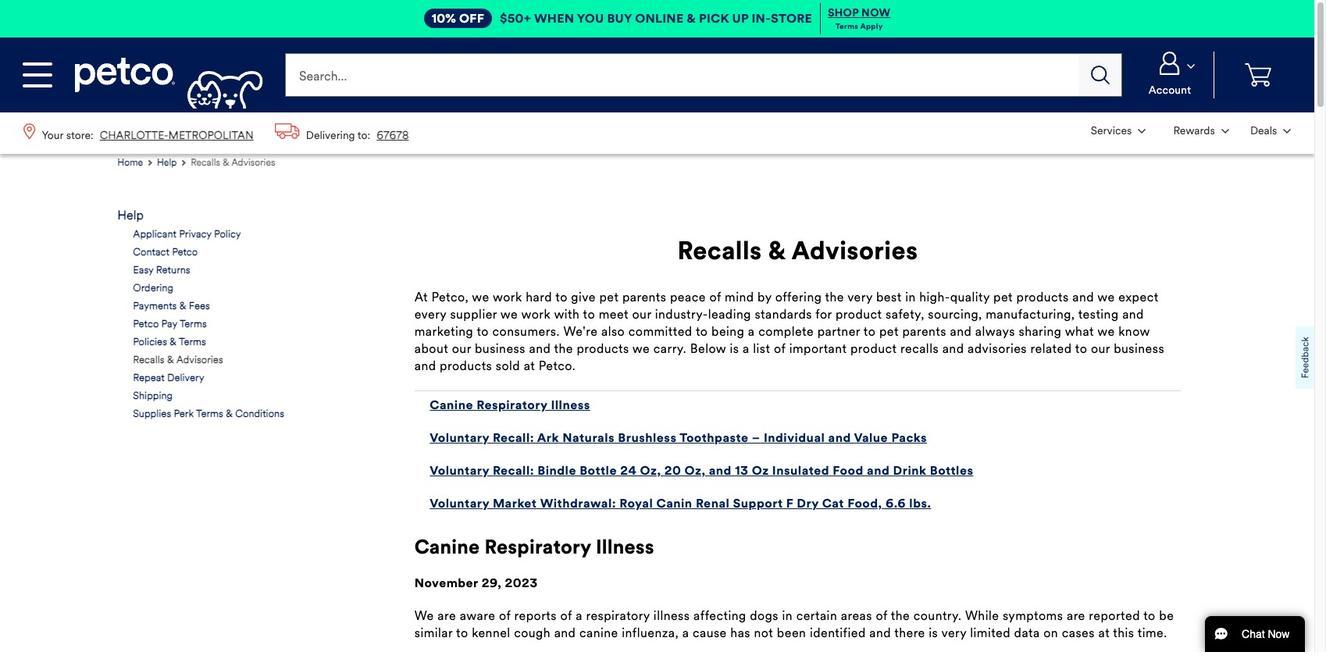 Task type: describe. For each thing, give the bounding box(es) containing it.
0 horizontal spatial products
[[440, 359, 493, 374]]

recalls
[[901, 342, 939, 356]]

voluntary recall: ark naturals brushless toothpaste – individual and value packs link
[[430, 430, 928, 447]]

a left list
[[743, 342, 750, 356]]

and inside voluntary recall: ark naturals brushless toothpaste – individual and value packs link
[[829, 431, 852, 446]]

time.
[[1138, 626, 1168, 641]]

ark
[[538, 431, 560, 446]]

1 vertical spatial product
[[851, 342, 898, 356]]

13
[[736, 464, 749, 479]]

we are aware of reports of a respiratory illness affecting dogs in certain areas of the country. while symptoms are reported to be similar to kennel cough and canine influenza, a cause has not been identified and there is very limited data on cases at this time.
[[415, 609, 1175, 641]]

0 horizontal spatial our
[[452, 342, 472, 356]]

pick
[[699, 11, 729, 26]]

november 29, 2023
[[415, 576, 538, 591]]

food,
[[848, 497, 883, 511]]

areas
[[841, 609, 873, 624]]

shop now link
[[828, 6, 891, 19]]

market
[[493, 497, 537, 511]]

naturals
[[563, 431, 615, 446]]

of right reports
[[561, 609, 573, 624]]

safety,
[[886, 307, 925, 322]]

ordering
[[133, 282, 173, 295]]

10% off
[[432, 11, 485, 26]]

symptoms
[[1003, 609, 1064, 624]]

to up the with
[[556, 290, 568, 305]]

perk
[[174, 408, 194, 421]]

canine respiratory illness link
[[430, 397, 591, 414]]

is inside at petco, we work hard to give pet parents peace of mind by offering the very best in high-quality pet products and we expect every supplier we work with to meet our industry-leading standards for product safety, sourcing, manufacturing, testing and marketing to consumers. we're also committed to being a complete partner to pet parents and always sharing what we know about our business and the products we carry. below is a list of important product recalls and advisories related to our business and products sold at petco.
[[730, 342, 740, 356]]

when
[[535, 11, 575, 26]]

cause
[[693, 626, 727, 641]]

and down about
[[415, 359, 436, 374]]

voluntary for voluntary recall: ark naturals brushless toothpaste – individual and value packs
[[430, 431, 490, 446]]

0 vertical spatial recalls & advisories
[[191, 156, 275, 168]]

carat down icon 13 button right search 'icon'
[[1133, 52, 1208, 98]]

help for help
[[157, 156, 177, 168]]

0 vertical spatial product
[[836, 307, 883, 322]]

f
[[787, 497, 794, 511]]

20
[[665, 464, 682, 479]]

and right recalls
[[943, 342, 965, 356]]

there
[[895, 626, 926, 641]]

similar
[[415, 626, 453, 641]]

of up kennel
[[499, 609, 511, 624]]

we up consumers. at the left of the page
[[501, 307, 518, 322]]

2 business from the left
[[1115, 342, 1165, 356]]

0 horizontal spatial help link
[[117, 208, 144, 223]]

we up testing
[[1098, 290, 1116, 305]]

standards
[[755, 307, 813, 322]]

0 vertical spatial canine respiratory illness
[[430, 398, 591, 413]]

identified
[[810, 626, 866, 641]]

privacy
[[179, 228, 212, 241]]

been
[[777, 626, 807, 641]]

and down consumers. at the left of the page
[[529, 342, 551, 356]]

& left pick
[[687, 11, 696, 26]]

of right list
[[774, 342, 786, 356]]

and up testing
[[1073, 290, 1095, 305]]

meet
[[599, 307, 629, 322]]

and right food
[[868, 464, 890, 479]]

2 horizontal spatial our
[[1092, 342, 1111, 356]]

a up list
[[749, 324, 755, 339]]

terms down petco pay terms link
[[179, 336, 206, 349]]

0 horizontal spatial pet
[[600, 290, 619, 305]]

0 horizontal spatial petco
[[133, 318, 159, 331]]

conditions
[[235, 408, 285, 421]]

terms right perk
[[196, 408, 223, 421]]

best
[[877, 290, 902, 305]]

voluntary market withdrawal: royal canin renal support f dry cat food, 6.6 lbs. link
[[430, 496, 932, 513]]

renal
[[696, 497, 730, 511]]

home link
[[117, 154, 154, 170]]

search image
[[1092, 66, 1110, 84]]

& up by on the right
[[769, 236, 787, 267]]

hard
[[526, 290, 552, 305]]

partner
[[818, 324, 861, 339]]

cases
[[1063, 626, 1096, 641]]

about
[[415, 342, 449, 356]]

carat down icon 13 button left carat down icon 13 dropdown button at top
[[1159, 114, 1239, 148]]

mind
[[725, 290, 755, 305]]

delivery
[[167, 372, 204, 385]]

at inside at petco, we work hard to give pet parents peace of mind by offering the very best in high-quality pet products and we expect every supplier we work with to meet our industry-leading standards for product safety, sourcing, manufacturing, testing and marketing to consumers. we're also committed to being a complete partner to pet parents and always sharing what we know about our business and the products we carry. below is a list of important product recalls and advisories related to our business and products sold at petco.
[[524, 359, 536, 374]]

country.
[[914, 609, 962, 624]]

0 vertical spatial work
[[493, 290, 523, 305]]

not
[[755, 626, 774, 641]]

recalls inside help applicant privacy policy contact petco easy returns ordering payments & fees petco pay terms policies & terms recalls & advisories repeat delivery shipping supplies perk terms & conditions
[[133, 354, 165, 367]]

carat down icon 13 button down search 'icon'
[[1082, 114, 1156, 148]]

help for help applicant privacy policy contact petco easy returns ordering payments & fees petco pay terms policies & terms recalls & advisories repeat delivery shipping supplies perk terms & conditions
[[117, 208, 144, 223]]

0 vertical spatial advisories
[[231, 156, 275, 168]]

for
[[816, 307, 833, 322]]

lbs.
[[910, 497, 932, 511]]

limited
[[971, 626, 1011, 641]]

carat down icon 13 image for carat down icon 13 popup button below search 'icon'
[[1139, 129, 1147, 134]]

a down illness
[[683, 626, 690, 641]]

marketing
[[415, 324, 474, 339]]

also
[[602, 324, 625, 339]]

contact
[[133, 246, 169, 259]]

with
[[554, 307, 580, 322]]

below
[[691, 342, 727, 356]]

shipping link
[[133, 389, 173, 403]]

supplies perk terms & conditions link
[[133, 407, 285, 421]]

& up the policy
[[223, 156, 229, 168]]

consumers.
[[493, 324, 560, 339]]

1 oz, from the left
[[640, 464, 661, 479]]

shipping
[[133, 390, 173, 403]]

to down supplier
[[477, 324, 489, 339]]

sidebar navigation element
[[117, 208, 354, 421]]

0 horizontal spatial illness
[[551, 398, 591, 413]]

cough
[[514, 626, 551, 641]]

voluntary market withdrawal: royal canin renal support f dry cat food, 6.6 lbs.
[[430, 497, 932, 511]]

in inside at petco, we work hard to give pet parents peace of mind by offering the very best in high-quality pet products and we expect every supplier we work with to meet our industry-leading standards for product safety, sourcing, manufacturing, testing and marketing to consumers. we're also committed to being a complete partner to pet parents and always sharing what we know about our business and the products we carry. below is a list of important product recalls and advisories related to our business and products sold at petco.
[[906, 290, 916, 305]]

applicant
[[133, 228, 177, 241]]

canine
[[580, 626, 619, 641]]

petco pay terms link
[[133, 317, 207, 331]]

at petco, we work hard to give pet parents peace of mind by offering the very best in high-quality pet products and we expect every supplier we work with to meet our industry-leading standards for product safety, sourcing, manufacturing, testing and marketing to consumers. we're also committed to being a complete partner to pet parents and always sharing what we know about our business and the products we carry. below is a list of important product recalls and advisories related to our business and products sold at petco.
[[415, 290, 1165, 374]]

2 oz, from the left
[[685, 464, 706, 479]]

1 business from the left
[[475, 342, 526, 356]]

0 vertical spatial respiratory
[[477, 398, 548, 413]]

to left be at the right of the page
[[1144, 609, 1156, 624]]

Search search field
[[286, 53, 1079, 97]]

what
[[1066, 324, 1095, 339]]

list
[[754, 342, 771, 356]]

and down areas
[[870, 626, 892, 641]]

recall: for ark
[[493, 431, 535, 446]]

1 vertical spatial work
[[522, 307, 551, 322]]

always
[[976, 324, 1016, 339]]

now
[[862, 6, 891, 19]]

policies
[[133, 336, 167, 349]]

aware
[[460, 609, 496, 624]]

2 horizontal spatial products
[[1017, 290, 1070, 305]]

terms inside shop now terms apply
[[836, 21, 859, 31]]

of right areas
[[876, 609, 888, 624]]

1 vertical spatial parents
[[903, 324, 947, 339]]

leading
[[709, 307, 752, 322]]



Task type: vqa. For each thing, say whether or not it's contained in the screenshot.
Training on the top of the page
no



Task type: locate. For each thing, give the bounding box(es) containing it.
1 vertical spatial is
[[929, 626, 939, 641]]

1 horizontal spatial is
[[929, 626, 939, 641]]

1 are from the left
[[438, 609, 456, 624]]

1 horizontal spatial are
[[1067, 609, 1086, 624]]

carat down icon 13 image
[[1188, 64, 1196, 69], [1139, 129, 1147, 134], [1222, 129, 1230, 134], [1284, 129, 1292, 134]]

bindle
[[538, 464, 577, 479]]

buy
[[608, 11, 632, 26]]

1 vertical spatial help link
[[117, 208, 144, 223]]

recalls up mind
[[678, 236, 762, 267]]

& left conditions
[[226, 408, 233, 421]]

at left this
[[1099, 626, 1111, 641]]

0 horizontal spatial oz,
[[640, 464, 661, 479]]

pay
[[161, 318, 177, 331]]

1 horizontal spatial pet
[[880, 324, 899, 339]]

1 vertical spatial recalls
[[678, 236, 762, 267]]

voluntary for voluntary market withdrawal: royal canin renal support f dry cat food, 6.6 lbs.
[[430, 497, 490, 511]]

help inside help applicant privacy policy contact petco easy returns ordering payments & fees petco pay terms policies & terms recalls & advisories repeat delivery shipping supplies perk terms & conditions
[[117, 208, 144, 223]]

carat down icon 13 button
[[1242, 114, 1301, 148]]

1 voluntary from the top
[[430, 431, 490, 446]]

be
[[1160, 609, 1175, 624]]

our up the committed
[[633, 307, 652, 322]]

1 horizontal spatial oz,
[[685, 464, 706, 479]]

parents up recalls
[[903, 324, 947, 339]]

support
[[734, 497, 783, 511]]

0 vertical spatial help link
[[157, 154, 188, 170]]

toothpaste
[[680, 431, 749, 446]]

0 vertical spatial at
[[524, 359, 536, 374]]

work
[[493, 290, 523, 305], [522, 307, 551, 322]]

1 horizontal spatial very
[[942, 626, 967, 641]]

1 vertical spatial help
[[117, 208, 144, 223]]

2 vertical spatial the
[[892, 609, 911, 624]]

recalls & advisories up the policy
[[191, 156, 275, 168]]

0 vertical spatial the
[[826, 290, 845, 305]]

apply
[[861, 21, 884, 31]]

a
[[749, 324, 755, 339], [743, 342, 750, 356], [576, 609, 583, 624], [683, 626, 690, 641]]

0 vertical spatial recalls
[[191, 156, 220, 168]]

canine inside canine respiratory illness link
[[430, 398, 474, 413]]

1 vertical spatial illness
[[596, 535, 655, 559]]

0 vertical spatial products
[[1017, 290, 1070, 305]]

reported
[[1090, 609, 1141, 624]]

1 vertical spatial canine respiratory illness
[[415, 535, 655, 559]]

–
[[752, 431, 761, 446]]

respiratory
[[586, 609, 650, 624]]

1 vertical spatial products
[[577, 342, 630, 356]]

supplier
[[450, 307, 498, 322]]

2 vertical spatial recalls
[[133, 354, 165, 367]]

quality
[[951, 290, 991, 305]]

pet down 'safety,'
[[880, 324, 899, 339]]

2 horizontal spatial pet
[[994, 290, 1014, 305]]

very down country.
[[942, 626, 967, 641]]

work down hard
[[522, 307, 551, 322]]

are up similar
[[438, 609, 456, 624]]

canin
[[657, 497, 693, 511]]

to up below
[[696, 324, 708, 339]]

home
[[117, 156, 143, 168]]

easy returns link
[[133, 263, 190, 278]]

1 horizontal spatial recalls
[[191, 156, 220, 168]]

carat down icon 13 image for carat down icon 13 popup button left of carat down icon 13 dropdown button at top
[[1222, 129, 1230, 134]]

1 vertical spatial canine
[[415, 535, 480, 559]]

is down country.
[[929, 626, 939, 641]]

0 vertical spatial recall:
[[493, 431, 535, 446]]

canine up "november"
[[415, 535, 480, 559]]

voluntary recall: bindle bottle 24 oz, 20 oz, and 13 oz insulated food and drink bottles
[[430, 464, 974, 479]]

very inside at petco, we work hard to give pet parents peace of mind by offering the very best in high-quality pet products and we expect every supplier we work with to meet our industry-leading standards for product safety, sourcing, manufacturing, testing and marketing to consumers. we're also committed to being a complete partner to pet parents and always sharing what we know about our business and the products we carry. below is a list of important product recalls and advisories related to our business and products sold at petco.
[[848, 290, 873, 305]]

our down marketing
[[452, 342, 472, 356]]

product down partner
[[851, 342, 898, 356]]

at right sold
[[524, 359, 536, 374]]

a up canine
[[576, 609, 583, 624]]

illness down royal
[[596, 535, 655, 559]]

1 vertical spatial respiratory
[[485, 535, 591, 559]]

10%
[[432, 11, 456, 26]]

related
[[1031, 342, 1073, 356]]

1 horizontal spatial at
[[1099, 626, 1111, 641]]

pet up meet
[[600, 290, 619, 305]]

easy
[[133, 264, 154, 277]]

being
[[712, 324, 745, 339]]

of up leading on the right
[[710, 290, 722, 305]]

bottle
[[580, 464, 617, 479]]

sourcing,
[[929, 307, 983, 322]]

1 horizontal spatial help link
[[157, 154, 188, 170]]

respiratory
[[477, 398, 548, 413], [485, 535, 591, 559]]

0 horizontal spatial the
[[554, 342, 574, 356]]

carat down icon 13 image for carat down icon 13 dropdown button at top
[[1284, 129, 1292, 134]]

our down what
[[1092, 342, 1111, 356]]

and down sourcing,
[[951, 324, 972, 339]]

business down know
[[1115, 342, 1165, 356]]

recall: up the market
[[493, 464, 535, 479]]

to down what
[[1076, 342, 1088, 356]]

we down the committed
[[633, 342, 650, 356]]

advisories up best on the right top
[[792, 236, 919, 267]]

work left hard
[[493, 290, 523, 305]]

canine respiratory illness down sold
[[430, 398, 591, 413]]

oz, right 24
[[640, 464, 661, 479]]

0 horizontal spatial parents
[[623, 290, 667, 305]]

illness up naturals
[[551, 398, 591, 413]]

& down petco pay terms link
[[170, 336, 177, 349]]

shop now terms apply
[[828, 6, 891, 31]]

advisories inside help applicant privacy policy contact petco easy returns ordering payments & fees petco pay terms policies & terms recalls & advisories repeat delivery shipping supplies perk terms & conditions
[[176, 354, 223, 367]]

petco down applicant privacy policy "link"
[[172, 246, 198, 259]]

individual
[[764, 431, 826, 446]]

expect
[[1119, 290, 1159, 305]]

& down policies & terms link
[[167, 354, 174, 367]]

royal
[[620, 497, 654, 511]]

0 horizontal spatial advisories
[[176, 354, 223, 367]]

and left value
[[829, 431, 852, 446]]

reports
[[515, 609, 557, 624]]

1 horizontal spatial recalls & advisories
[[678, 236, 919, 267]]

1 vertical spatial advisories
[[792, 236, 919, 267]]

fees
[[189, 300, 210, 313]]

0 vertical spatial help
[[157, 156, 177, 168]]

brushless
[[618, 431, 677, 446]]

petco up policies in the left bottom of the page
[[133, 318, 159, 331]]

very left best on the right top
[[848, 290, 873, 305]]

we down testing
[[1098, 324, 1116, 339]]

carat down icon 13 image inside dropdown button
[[1284, 129, 1292, 134]]

data
[[1015, 626, 1041, 641]]

2 horizontal spatial recalls
[[678, 236, 762, 267]]

voluntary for voluntary recall: bindle bottle 24 oz, 20 oz, and 13 oz insulated food and drink bottles
[[430, 464, 490, 479]]

the
[[826, 290, 845, 305], [554, 342, 574, 356], [892, 609, 911, 624]]

1 horizontal spatial illness
[[596, 535, 655, 559]]

0 horizontal spatial list
[[13, 113, 420, 154]]

you
[[577, 11, 604, 26]]

pet
[[600, 290, 619, 305], [994, 290, 1014, 305], [880, 324, 899, 339]]

2 list from the left
[[1081, 113, 1303, 149]]

in up 'safety,'
[[906, 290, 916, 305]]

recalls up "repeat"
[[133, 354, 165, 367]]

2 recall: from the top
[[493, 464, 535, 479]]

terms
[[836, 21, 859, 31], [180, 318, 207, 331], [179, 336, 206, 349], [196, 408, 223, 421]]

and left 13
[[709, 464, 732, 479]]

complete
[[759, 324, 814, 339]]

canine respiratory illness up 2023
[[415, 535, 655, 559]]

parents up meet
[[623, 290, 667, 305]]

and right cough
[[555, 626, 576, 641]]

has
[[731, 626, 751, 641]]

repeat
[[133, 372, 165, 385]]

insulated
[[773, 464, 830, 479]]

0 horizontal spatial help
[[117, 208, 144, 223]]

0 horizontal spatial are
[[438, 609, 456, 624]]

2 voluntary from the top
[[430, 464, 490, 479]]

product up partner
[[836, 307, 883, 322]]

list
[[13, 113, 420, 154], [1081, 113, 1303, 149]]

1 vertical spatial the
[[554, 342, 574, 356]]

is down the being
[[730, 342, 740, 356]]

canine respiratory illness
[[430, 398, 591, 413], [415, 535, 655, 559]]

at inside we are aware of reports of a respiratory illness affecting dogs in certain areas of the country. while symptoms are reported to be similar to kennel cough and canine influenza, a cause has not been identified and there is very limited data on cases at this time.
[[1099, 626, 1111, 641]]

bottles
[[931, 464, 974, 479]]

testing
[[1079, 307, 1120, 322]]

0 vertical spatial in
[[906, 290, 916, 305]]

advisories up the policy
[[231, 156, 275, 168]]

respiratory up 2023
[[485, 535, 591, 559]]

oz
[[752, 464, 769, 479]]

recalls & advisories up offering
[[678, 236, 919, 267]]

recalls right home link
[[191, 156, 220, 168]]

voluntary
[[430, 431, 490, 446], [430, 464, 490, 479], [430, 497, 490, 511]]

products
[[1017, 290, 1070, 305], [577, 342, 630, 356], [440, 359, 493, 374]]

on
[[1044, 626, 1059, 641]]

products down also
[[577, 342, 630, 356]]

advisories
[[231, 156, 275, 168], [792, 236, 919, 267], [176, 354, 223, 367]]

to down give
[[583, 307, 596, 322]]

1 vertical spatial in
[[783, 609, 793, 624]]

0 horizontal spatial very
[[848, 290, 873, 305]]

the up for
[[826, 290, 845, 305]]

help up applicant
[[117, 208, 144, 223]]

canine down about
[[430, 398, 474, 413]]

pet up manufacturing,
[[994, 290, 1014, 305]]

1 horizontal spatial the
[[826, 290, 845, 305]]

oz, right 20
[[685, 464, 706, 479]]

peace
[[670, 290, 706, 305]]

3 voluntary from the top
[[430, 497, 490, 511]]

help
[[157, 156, 177, 168], [117, 208, 144, 223]]

this
[[1114, 626, 1135, 641]]

help link up applicant
[[117, 208, 144, 223]]

at
[[415, 290, 428, 305]]

2 vertical spatial voluntary
[[430, 497, 490, 511]]

business up sold
[[475, 342, 526, 356]]

give
[[572, 290, 596, 305]]

29,
[[482, 576, 502, 591]]

in inside we are aware of reports of a respiratory illness affecting dogs in certain areas of the country. while symptoms are reported to be similar to kennel cough and canine influenza, a cause has not been identified and there is very limited data on cases at this time.
[[783, 609, 793, 624]]

products down about
[[440, 359, 493, 374]]

respiratory down sold
[[477, 398, 548, 413]]

help right home link
[[157, 156, 177, 168]]

the up petco.
[[554, 342, 574, 356]]

0 horizontal spatial business
[[475, 342, 526, 356]]

advisories
[[968, 342, 1028, 356]]

0 vertical spatial is
[[730, 342, 740, 356]]

help link right home link
[[157, 154, 188, 170]]

recall: for bindle
[[493, 464, 535, 479]]

0 horizontal spatial recalls
[[133, 354, 165, 367]]

november
[[415, 576, 479, 591]]

$50+ when you buy online & pick up in-store
[[500, 11, 813, 26]]

is
[[730, 342, 740, 356], [929, 626, 939, 641]]

at
[[524, 359, 536, 374], [1099, 626, 1111, 641]]

0 horizontal spatial is
[[730, 342, 740, 356]]

1 recall: from the top
[[493, 431, 535, 446]]

1 horizontal spatial help
[[157, 156, 177, 168]]

value
[[855, 431, 889, 446]]

1 horizontal spatial parents
[[903, 324, 947, 339]]

1 vertical spatial recalls & advisories
[[678, 236, 919, 267]]

0 vertical spatial canine
[[430, 398, 474, 413]]

to right partner
[[864, 324, 876, 339]]

1 horizontal spatial petco
[[172, 246, 198, 259]]

withdrawal:
[[541, 497, 617, 511]]

&
[[687, 11, 696, 26], [223, 156, 229, 168], [769, 236, 787, 267], [180, 300, 186, 313], [170, 336, 177, 349], [167, 354, 174, 367], [226, 408, 233, 421]]

we up supplier
[[472, 290, 490, 305]]

1 vertical spatial petco
[[133, 318, 159, 331]]

in up "been"
[[783, 609, 793, 624]]

1 vertical spatial recall:
[[493, 464, 535, 479]]

to down aware
[[456, 626, 469, 641]]

is inside we are aware of reports of a respiratory illness affecting dogs in certain areas of the country. while symptoms are reported to be similar to kennel cough and canine influenza, a cause has not been identified and there is very limited data on cases at this time.
[[929, 626, 939, 641]]

are up cases
[[1067, 609, 1086, 624]]

& left fees
[[180, 300, 186, 313]]

ordering link
[[133, 281, 173, 296]]

shop
[[828, 6, 859, 19]]

are
[[438, 609, 456, 624], [1067, 609, 1086, 624]]

0 vertical spatial parents
[[623, 290, 667, 305]]

$50+
[[500, 11, 531, 26]]

1 horizontal spatial in
[[906, 290, 916, 305]]

1 vertical spatial very
[[942, 626, 967, 641]]

1 horizontal spatial list
[[1081, 113, 1303, 149]]

products up manufacturing,
[[1017, 290, 1070, 305]]

terms down fees
[[180, 318, 207, 331]]

1 horizontal spatial our
[[633, 307, 652, 322]]

2 are from the left
[[1067, 609, 1086, 624]]

24
[[621, 464, 637, 479]]

kennel
[[472, 626, 511, 641]]

and up know
[[1123, 307, 1145, 322]]

sold
[[496, 359, 521, 374]]

0 vertical spatial voluntary
[[430, 431, 490, 446]]

affecting
[[694, 609, 747, 624]]

recall: down canine respiratory illness link
[[493, 431, 535, 446]]

1 vertical spatial at
[[1099, 626, 1111, 641]]

2 vertical spatial products
[[440, 359, 493, 374]]

0 horizontal spatial in
[[783, 609, 793, 624]]

the up 'there'
[[892, 609, 911, 624]]

advisories up delivery
[[176, 354, 223, 367]]

0 vertical spatial very
[[848, 290, 873, 305]]

1 horizontal spatial business
[[1115, 342, 1165, 356]]

2 vertical spatial advisories
[[176, 354, 223, 367]]

1 horizontal spatial products
[[577, 342, 630, 356]]

very inside we are aware of reports of a respiratory illness affecting dogs in certain areas of the country. while symptoms are reported to be similar to kennel cough and canine influenza, a cause has not been identified and there is very limited data on cases at this time.
[[942, 626, 967, 641]]

0 horizontal spatial recalls & advisories
[[191, 156, 275, 168]]

1 vertical spatial voluntary
[[430, 464, 490, 479]]

0 vertical spatial illness
[[551, 398, 591, 413]]

0 horizontal spatial at
[[524, 359, 536, 374]]

1 horizontal spatial advisories
[[231, 156, 275, 168]]

2 horizontal spatial the
[[892, 609, 911, 624]]

dogs
[[750, 609, 779, 624]]

petco.
[[539, 359, 576, 374]]

carry.
[[654, 342, 687, 356]]

0 vertical spatial petco
[[172, 246, 198, 259]]

up
[[733, 11, 749, 26]]

we
[[415, 609, 434, 624]]

the inside we are aware of reports of a respiratory illness affecting dogs in certain areas of the country. while symptoms are reported to be similar to kennel cough and canine influenza, a cause has not been identified and there is very limited data on cases at this time.
[[892, 609, 911, 624]]

terms down shop
[[836, 21, 859, 31]]

2 horizontal spatial advisories
[[792, 236, 919, 267]]

1 list from the left
[[13, 113, 420, 154]]



